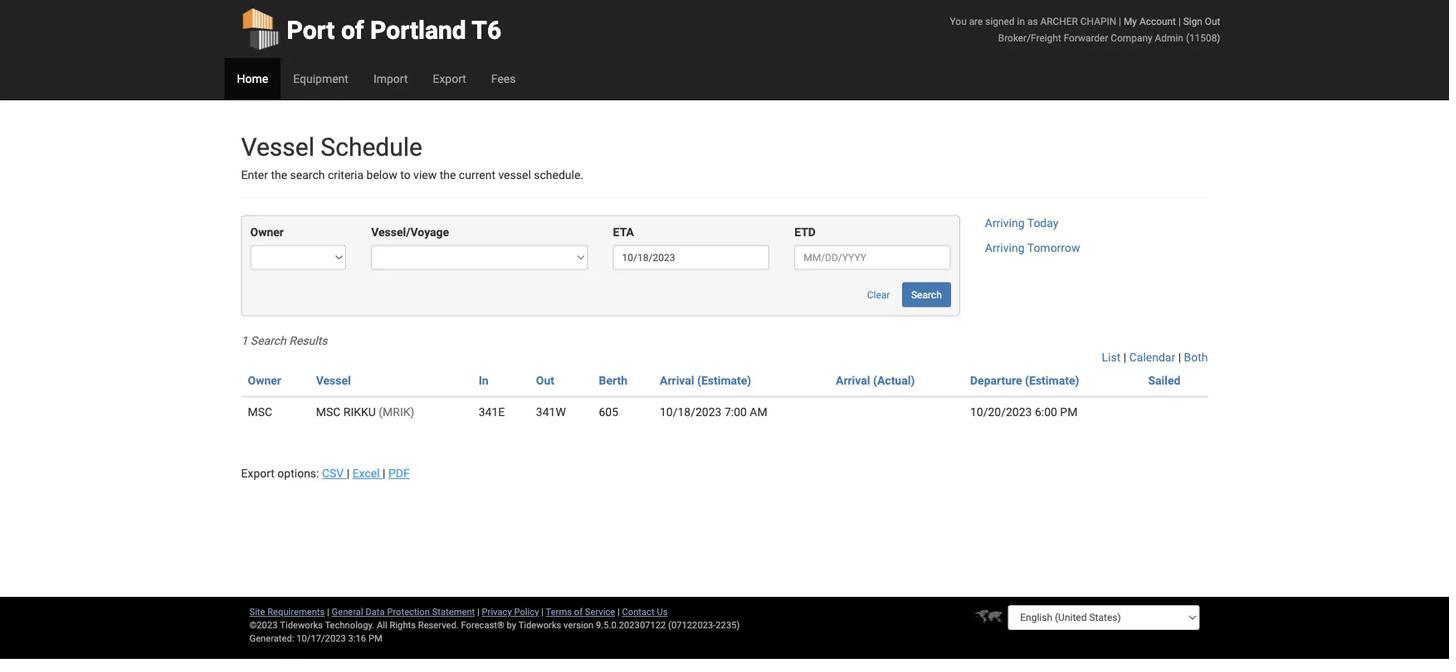 Task type: describe. For each thing, give the bounding box(es) containing it.
2 the from the left
[[440, 168, 456, 182]]

calendar
[[1129, 351, 1175, 365]]

data
[[366, 607, 385, 618]]

terms
[[546, 607, 572, 618]]

account
[[1139, 15, 1176, 27]]

(estimate) for arrival (estimate)
[[697, 374, 751, 388]]

site requirements | general data protection statement | privacy policy | terms of service | contact us ©2023 tideworks technology. all rights reserved. forecast® by tideworks version 9.5.0.202307122 (07122023-2235) generated: 10/17/2023 3:16 pm
[[249, 607, 740, 644]]

msc rikku (mrik)
[[316, 406, 414, 419]]

| left general
[[327, 607, 329, 618]]

port of portland t6
[[287, 15, 501, 45]]

| up forecast®
[[477, 607, 480, 618]]

t6
[[472, 15, 501, 45]]

10/18/2023
[[660, 406, 722, 419]]

out inside you are signed in as archer chapin | my account | sign out broker/freight forwarder company admin (11508)
[[1205, 15, 1220, 27]]

as
[[1027, 15, 1038, 27]]

341e
[[479, 406, 505, 419]]

out link
[[536, 374, 554, 388]]

fees button
[[479, 58, 528, 100]]

search
[[290, 168, 325, 182]]

3:16
[[348, 634, 366, 644]]

site requirements link
[[249, 607, 325, 618]]

general data protection statement link
[[332, 607, 475, 618]]

view
[[413, 168, 437, 182]]

of inside site requirements | general data protection statement | privacy policy | terms of service | contact us ©2023 tideworks technology. all rights reserved. forecast® by tideworks version 9.5.0.202307122 (07122023-2235) generated: 10/17/2023 3:16 pm
[[574, 607, 583, 618]]

generated:
[[249, 634, 294, 644]]

1 vertical spatial owner
[[248, 374, 281, 388]]

you are signed in as archer chapin | my account | sign out broker/freight forwarder company admin (11508)
[[950, 15, 1220, 44]]

9.5.0.202307122
[[596, 620, 666, 631]]

10/17/2023
[[296, 634, 346, 644]]

sailed link
[[1148, 374, 1181, 388]]

341w
[[536, 406, 566, 419]]

msc for msc
[[248, 406, 272, 419]]

tideworks
[[518, 620, 561, 631]]

home button
[[224, 58, 281, 100]]

owner link
[[248, 374, 281, 388]]

| left both link
[[1178, 351, 1181, 365]]

| up 9.5.0.202307122
[[617, 607, 620, 618]]

(actual)
[[873, 374, 915, 388]]

excel link
[[352, 467, 383, 481]]

criteria
[[328, 168, 364, 182]]

list link
[[1102, 351, 1121, 365]]

broker/freight
[[998, 32, 1061, 44]]

reserved.
[[418, 620, 459, 631]]

in link
[[479, 374, 488, 388]]

vessel for vessel
[[316, 374, 351, 388]]

equipment button
[[281, 58, 361, 100]]

departure
[[970, 374, 1022, 388]]

search inside button
[[911, 289, 942, 301]]

clear button
[[858, 283, 899, 307]]

equipment
[[293, 72, 348, 85]]

admin
[[1155, 32, 1183, 44]]

all
[[377, 620, 387, 631]]

pdf
[[388, 467, 410, 481]]

statement
[[432, 607, 475, 618]]

vessel link
[[316, 374, 351, 388]]

technology.
[[325, 620, 374, 631]]

arrival (actual)
[[836, 374, 915, 388]]

10/18/2023 7:00 am
[[660, 406, 767, 419]]

protection
[[387, 607, 430, 618]]

forwarder
[[1064, 32, 1108, 44]]

ETA text field
[[613, 245, 770, 270]]

schedule.
[[534, 168, 583, 182]]

7:00
[[724, 406, 747, 419]]

arriving tomorrow
[[985, 241, 1080, 255]]

departure (estimate)
[[970, 374, 1079, 388]]

export button
[[420, 58, 479, 100]]

forecast®
[[461, 620, 504, 631]]

1 the from the left
[[271, 168, 287, 182]]

my
[[1124, 15, 1137, 27]]

| left sign
[[1178, 15, 1181, 27]]

csv link
[[322, 467, 347, 481]]

vessel for vessel schedule enter the search criteria below to view the current vessel schedule.
[[241, 132, 315, 162]]

arriving tomorrow link
[[985, 241, 1080, 255]]

ETD text field
[[794, 245, 951, 270]]

msc for msc rikku (mrik)
[[316, 406, 341, 419]]

current
[[459, 168, 495, 182]]

service
[[585, 607, 615, 618]]

arriving today
[[985, 217, 1059, 230]]

options:
[[277, 467, 319, 481]]

1 vertical spatial out
[[536, 374, 554, 388]]

general
[[332, 607, 363, 618]]



Task type: locate. For each thing, give the bounding box(es) containing it.
export left options:
[[241, 467, 275, 481]]

vessel up enter
[[241, 132, 315, 162]]

0 horizontal spatial search
[[250, 334, 286, 348]]

2 arriving from the top
[[985, 241, 1025, 255]]

etd
[[794, 226, 816, 239]]

0 vertical spatial vessel
[[241, 132, 315, 162]]

fees
[[491, 72, 516, 85]]

2 (estimate) from the left
[[1025, 374, 1079, 388]]

vessel/voyage
[[371, 226, 449, 239]]

rights
[[390, 620, 416, 631]]

arriving today link
[[985, 217, 1059, 230]]

requirements
[[267, 607, 325, 618]]

arriving
[[985, 217, 1025, 230], [985, 241, 1025, 255]]

company
[[1111, 32, 1152, 44]]

0 horizontal spatial the
[[271, 168, 287, 182]]

contact us link
[[622, 607, 668, 618]]

arrival up 10/18/2023
[[660, 374, 694, 388]]

msc
[[248, 406, 272, 419], [316, 406, 341, 419]]

0 horizontal spatial pm
[[368, 634, 382, 644]]

of right port
[[341, 15, 364, 45]]

arriving down the arriving today link
[[985, 241, 1025, 255]]

| right list in the right bottom of the page
[[1124, 351, 1126, 365]]

port of portland t6 link
[[241, 0, 501, 58]]

the right view
[[440, 168, 456, 182]]

arrival for arrival (estimate)
[[660, 374, 694, 388]]

1 vertical spatial export
[[241, 467, 275, 481]]

you
[[950, 15, 967, 27]]

vessel inside "vessel schedule enter the search criteria below to view the current vessel schedule."
[[241, 132, 315, 162]]

chapin
[[1080, 15, 1116, 27]]

export for export options: csv | excel | pdf
[[241, 467, 275, 481]]

|
[[1119, 15, 1121, 27], [1178, 15, 1181, 27], [1124, 351, 1126, 365], [1178, 351, 1181, 365], [347, 467, 350, 481], [383, 467, 385, 481], [327, 607, 329, 618], [477, 607, 480, 618], [541, 607, 544, 618], [617, 607, 620, 618]]

import
[[373, 72, 408, 85]]

vessel up rikku
[[316, 374, 351, 388]]

1 arrival from the left
[[660, 374, 694, 388]]

tomorrow
[[1027, 241, 1080, 255]]

0 vertical spatial pm
[[1060, 406, 1078, 419]]

1 arriving from the top
[[985, 217, 1025, 230]]

©2023 tideworks
[[249, 620, 323, 631]]

schedule
[[321, 132, 422, 162]]

1 vertical spatial vessel
[[316, 374, 351, 388]]

us
[[657, 607, 668, 618]]

my account link
[[1124, 15, 1176, 27]]

1 msc from the left
[[248, 406, 272, 419]]

export inside popup button
[[433, 72, 466, 85]]

arrival (actual) link
[[836, 374, 915, 388]]

pm down the all
[[368, 634, 382, 644]]

version
[[564, 620, 594, 631]]

0 horizontal spatial of
[[341, 15, 364, 45]]

arrival (estimate) link
[[660, 374, 751, 388]]

home
[[237, 72, 268, 85]]

| right csv
[[347, 467, 350, 481]]

arriving for arriving tomorrow
[[985, 241, 1025, 255]]

policy
[[514, 607, 539, 618]]

to
[[400, 168, 411, 182]]

1 vertical spatial search
[[250, 334, 286, 348]]

arriving up arriving tomorrow link
[[985, 217, 1025, 230]]

owner
[[250, 226, 284, 239], [248, 374, 281, 388]]

export for export
[[433, 72, 466, 85]]

privacy policy link
[[482, 607, 539, 618]]

0 vertical spatial of
[[341, 15, 364, 45]]

contact
[[622, 607, 655, 618]]

1 horizontal spatial of
[[574, 607, 583, 618]]

out up (11508)
[[1205, 15, 1220, 27]]

0 horizontal spatial arrival
[[660, 374, 694, 388]]

import button
[[361, 58, 420, 100]]

0 horizontal spatial export
[[241, 467, 275, 481]]

vessel schedule enter the search criteria below to view the current vessel schedule.
[[241, 132, 583, 182]]

site
[[249, 607, 265, 618]]

0 horizontal spatial out
[[536, 374, 554, 388]]

1 horizontal spatial out
[[1205, 15, 1220, 27]]

sailed
[[1148, 374, 1181, 388]]

10/20/2023
[[970, 406, 1032, 419]]

privacy
[[482, 607, 512, 618]]

0 vertical spatial out
[[1205, 15, 1220, 27]]

0 horizontal spatial (estimate)
[[697, 374, 751, 388]]

1 horizontal spatial the
[[440, 168, 456, 182]]

(11508)
[[1186, 32, 1220, 44]]

excel
[[352, 467, 380, 481]]

(estimate) up 6:00
[[1025, 374, 1079, 388]]

(estimate)
[[697, 374, 751, 388], [1025, 374, 1079, 388]]

vessel
[[498, 168, 531, 182]]

2235)
[[716, 620, 740, 631]]

search right 1
[[250, 334, 286, 348]]

0 vertical spatial search
[[911, 289, 942, 301]]

pm inside site requirements | general data protection statement | privacy policy | terms of service | contact us ©2023 tideworks technology. all rights reserved. forecast® by tideworks version 9.5.0.202307122 (07122023-2235) generated: 10/17/2023 3:16 pm
[[368, 634, 382, 644]]

(07122023-
[[668, 620, 716, 631]]

are
[[969, 15, 983, 27]]

0 horizontal spatial vessel
[[241, 132, 315, 162]]

berth
[[599, 374, 627, 388]]

eta
[[613, 226, 634, 239]]

(mrik)
[[379, 406, 414, 419]]

results
[[289, 334, 327, 348]]

605
[[599, 406, 618, 419]]

calendar link
[[1129, 351, 1175, 365]]

departure (estimate) link
[[970, 374, 1079, 388]]

in
[[1017, 15, 1025, 27]]

| up tideworks
[[541, 607, 544, 618]]

search button
[[902, 283, 951, 307]]

6:00
[[1035, 406, 1057, 419]]

1 vertical spatial arriving
[[985, 241, 1025, 255]]

search inside 1 search results list | calendar | both
[[250, 334, 286, 348]]

0 vertical spatial owner
[[250, 226, 284, 239]]

| left pdf link
[[383, 467, 385, 481]]

owner down enter
[[250, 226, 284, 239]]

by
[[507, 620, 516, 631]]

list
[[1102, 351, 1121, 365]]

1 horizontal spatial arrival
[[836, 374, 870, 388]]

of inside "port of portland t6" link
[[341, 15, 364, 45]]

the
[[271, 168, 287, 182], [440, 168, 456, 182]]

1 horizontal spatial export
[[433, 72, 466, 85]]

the right enter
[[271, 168, 287, 182]]

export left fees
[[433, 72, 466, 85]]

owner left vessel link
[[248, 374, 281, 388]]

signed
[[985, 15, 1015, 27]]

csv
[[322, 467, 344, 481]]

arrival for arrival (actual)
[[836, 374, 870, 388]]

export options: csv | excel | pdf
[[241, 467, 410, 481]]

today
[[1027, 217, 1059, 230]]

(estimate) down 1 search results list | calendar | both
[[697, 374, 751, 388]]

1 vertical spatial pm
[[368, 634, 382, 644]]

2 arrival from the left
[[836, 374, 870, 388]]

(estimate) for departure (estimate)
[[1025, 374, 1079, 388]]

pm
[[1060, 406, 1078, 419], [368, 634, 382, 644]]

1 horizontal spatial vessel
[[316, 374, 351, 388]]

terms of service link
[[546, 607, 615, 618]]

rikku
[[343, 406, 376, 419]]

| left 'my'
[[1119, 15, 1121, 27]]

export
[[433, 72, 466, 85], [241, 467, 275, 481]]

0 vertical spatial export
[[433, 72, 466, 85]]

1 horizontal spatial (estimate)
[[1025, 374, 1079, 388]]

msc down owner link
[[248, 406, 272, 419]]

arriving for arriving today
[[985, 217, 1025, 230]]

10/20/2023 6:00 pm
[[970, 406, 1078, 419]]

1 vertical spatial of
[[574, 607, 583, 618]]

in
[[479, 374, 488, 388]]

1 horizontal spatial pm
[[1060, 406, 1078, 419]]

1 horizontal spatial search
[[911, 289, 942, 301]]

1 horizontal spatial msc
[[316, 406, 341, 419]]

0 vertical spatial arriving
[[985, 217, 1025, 230]]

clear
[[867, 289, 890, 301]]

arrival left (actual)
[[836, 374, 870, 388]]

2 msc from the left
[[316, 406, 341, 419]]

out up 341w
[[536, 374, 554, 388]]

0 horizontal spatial msc
[[248, 406, 272, 419]]

1 (estimate) from the left
[[697, 374, 751, 388]]

below
[[366, 168, 397, 182]]

pdf link
[[388, 467, 410, 481]]

archer
[[1040, 15, 1078, 27]]

pm right 6:00
[[1060, 406, 1078, 419]]

1
[[241, 334, 248, 348]]

msc left rikku
[[316, 406, 341, 419]]

of up version
[[574, 607, 583, 618]]

search right clear
[[911, 289, 942, 301]]

enter
[[241, 168, 268, 182]]



Task type: vqa. For each thing, say whether or not it's contained in the screenshot.
the bottommost north
no



